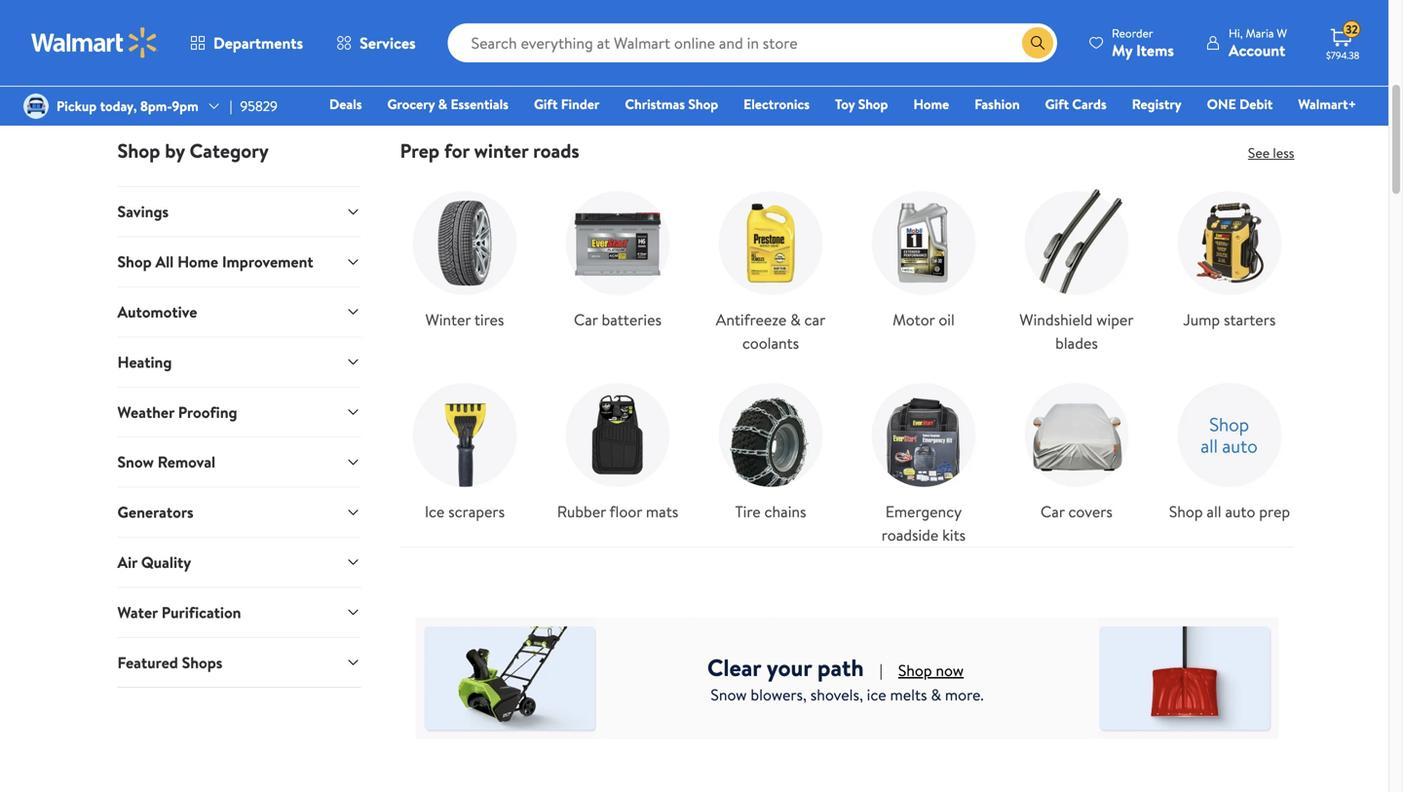 Task type: vqa. For each thing, say whether or not it's contained in the screenshot.
NEXT SLIDE FOR ONE AND TWO SKU LIST ICON
no



Task type: describe. For each thing, give the bounding box(es) containing it.
car for car covers
[[1041, 501, 1065, 522]]

generators button
[[117, 487, 361, 537]]

clear your path. snow blowers, shovels, ice melts & more. shop all. image
[[416, 595, 1279, 762]]

covers
[[1068, 501, 1113, 522]]

removal
[[158, 451, 215, 473]]

improvement
[[222, 251, 313, 272]]

| 95829
[[230, 96, 278, 115]]

emergency roadside kits
[[882, 501, 966, 546]]

roadside
[[882, 524, 939, 546]]

automotive
[[117, 301, 197, 323]]

essentials
[[451, 95, 509, 114]]

jump starters
[[1183, 309, 1276, 331]]

motor
[[893, 309, 935, 331]]

emergency
[[885, 501, 962, 522]]

hi, maria w account
[[1229, 25, 1287, 61]]

home inside "dropdown button"
[[177, 251, 218, 272]]

more.
[[945, 684, 984, 705]]

kits
[[942, 524, 966, 546]]

shop right "christmas"
[[688, 95, 718, 114]]

purification
[[161, 602, 241, 623]]

departments
[[213, 32, 303, 54]]

ice scrapers link
[[400, 370, 530, 523]]

| for | 95829
[[230, 96, 232, 115]]

clear
[[707, 651, 761, 684]]

| for |
[[879, 660, 883, 681]]

toy
[[835, 95, 855, 114]]

shops
[[182, 652, 223, 673]]

prep
[[1259, 501, 1290, 522]]

Search search field
[[448, 23, 1057, 62]]

8pm-
[[140, 96, 172, 115]]

shop all auto prep link
[[1165, 370, 1294, 523]]

ice
[[425, 501, 445, 522]]

oil
[[939, 309, 955, 331]]

quality
[[141, 552, 191, 573]]

tire chains link
[[706, 370, 835, 523]]

snow for snow blowers, shovels, ice melts & more.
[[711, 684, 747, 705]]

Walmart Site-Wide search field
[[448, 23, 1057, 62]]

w
[[1277, 25, 1287, 41]]

car covers
[[1041, 501, 1113, 522]]

winter
[[474, 137, 528, 164]]

one debit
[[1207, 95, 1273, 114]]

heating button
[[117, 337, 361, 387]]

& for essentials
[[438, 95, 447, 114]]

gift cards link
[[1036, 94, 1115, 114]]

toy shop link
[[826, 94, 897, 114]]

32
[[1346, 21, 1358, 38]]

car for car batteries
[[574, 309, 598, 331]]

water
[[117, 602, 158, 623]]

wiper
[[1096, 309, 1134, 331]]

departments button
[[173, 19, 320, 66]]

by
[[165, 137, 185, 164]]

fashion
[[975, 95, 1020, 114]]

snow removal button
[[117, 437, 361, 487]]

car batteries link
[[553, 179, 683, 332]]

walmart image
[[31, 27, 158, 58]]

home link
[[905, 94, 958, 114]]

grocery & essentials link
[[379, 94, 517, 114]]

95829
[[240, 96, 278, 115]]

one debit link
[[1198, 94, 1282, 114]]

shop by category
[[117, 137, 269, 164]]

list containing winter tires
[[388, 163, 1306, 547]]

tires
[[474, 309, 504, 331]]

finder
[[561, 95, 600, 114]]

shop for shop all auto prep
[[1169, 501, 1203, 522]]

water purification
[[117, 602, 241, 623]]

jump
[[1183, 309, 1220, 331]]

gift finder link
[[525, 94, 608, 114]]

blades
[[1055, 332, 1098, 354]]

featured shops button
[[117, 637, 361, 687]]

for
[[444, 137, 469, 164]]

christmas shop
[[625, 95, 718, 114]]

gift for gift finder
[[534, 95, 558, 114]]

auto
[[1225, 501, 1255, 522]]

christmas
[[625, 95, 685, 114]]

gift cards
[[1045, 95, 1107, 114]]

windshield wiper blades
[[1020, 309, 1134, 354]]

shovels,
[[810, 684, 863, 705]]

shop for shop now
[[898, 660, 932, 681]]

automotive button
[[117, 286, 361, 337]]

0 vertical spatial home
[[913, 95, 949, 114]]

rubber floor mats
[[557, 501, 678, 522]]

prep for winter roads
[[400, 137, 579, 164]]

mats
[[646, 501, 678, 522]]

car batteries
[[574, 309, 662, 331]]

$794.38
[[1326, 49, 1359, 62]]

generators
[[117, 501, 194, 523]]

blowers,
[[751, 684, 807, 705]]

rubber
[[557, 501, 606, 522]]

one
[[1207, 95, 1236, 114]]

shop now
[[898, 660, 964, 681]]

motor oil link
[[859, 179, 988, 332]]

weather
[[117, 401, 174, 423]]



Task type: locate. For each thing, give the bounding box(es) containing it.
shop up melts at the bottom
[[898, 660, 932, 681]]

list
[[388, 163, 1306, 547]]

2 gift from the left
[[1045, 95, 1069, 114]]

shop for shop by category
[[117, 137, 160, 164]]

home left fashion
[[913, 95, 949, 114]]

jump starters link
[[1165, 179, 1294, 332]]

1 horizontal spatial home
[[913, 95, 949, 114]]

motor oil
[[893, 309, 955, 331]]

1 horizontal spatial |
[[879, 660, 883, 681]]

windshield wiper blades link
[[1012, 179, 1141, 355]]

snow inside 'dropdown button'
[[117, 451, 154, 473]]

your
[[767, 651, 812, 684]]

weather proofing button
[[117, 387, 361, 437]]

0 horizontal spatial |
[[230, 96, 232, 115]]

electronics
[[744, 95, 810, 114]]

shop all auto prep
[[1169, 501, 1290, 522]]

clear your path
[[707, 651, 864, 684]]

snow
[[117, 451, 154, 473], [711, 684, 747, 705]]

scrapers
[[448, 501, 505, 522]]

gift left finder
[[534, 95, 558, 114]]

1 vertical spatial snow
[[711, 684, 747, 705]]

starters
[[1224, 309, 1276, 331]]

pickup today, 8pm-9pm
[[57, 96, 198, 115]]

winter tires
[[425, 309, 504, 331]]

1 vertical spatial car
[[1041, 501, 1065, 522]]

& left car
[[790, 309, 801, 331]]

hi,
[[1229, 25, 1243, 41]]

9pm
[[172, 96, 198, 115]]

car
[[804, 309, 826, 331]]

0 vertical spatial car
[[574, 309, 598, 331]]

& for car
[[790, 309, 801, 331]]

now
[[936, 660, 964, 681]]

coolants
[[742, 332, 799, 354]]

category
[[190, 137, 269, 164]]

see
[[1248, 143, 1270, 162]]

services button
[[320, 19, 432, 66]]

air quality
[[117, 552, 191, 573]]

fashion link
[[966, 94, 1028, 114]]

shop left all
[[1169, 501, 1203, 522]]

0 horizontal spatial &
[[438, 95, 447, 114]]

1 horizontal spatial car
[[1041, 501, 1065, 522]]

 image
[[23, 94, 49, 119]]

air quality button
[[117, 537, 361, 587]]

shop inside list
[[1169, 501, 1203, 522]]

snow left removal
[[117, 451, 154, 473]]

| up ice
[[879, 660, 883, 681]]

less
[[1273, 143, 1294, 162]]

car
[[574, 309, 598, 331], [1041, 501, 1065, 522]]

services
[[360, 32, 416, 54]]

grocery
[[387, 95, 435, 114]]

featured shops
[[117, 652, 223, 673]]

shop left by
[[117, 137, 160, 164]]

shop for shop all home improvement
[[117, 251, 152, 272]]

floor
[[609, 501, 642, 522]]

shop left the all
[[117, 251, 152, 272]]

items
[[1136, 39, 1174, 61]]

electronics link
[[735, 94, 818, 114]]

1 horizontal spatial snow
[[711, 684, 747, 705]]

| left '95829'
[[230, 96, 232, 115]]

car inside "link"
[[574, 309, 598, 331]]

rubber floor mats link
[[553, 370, 683, 523]]

melts
[[890, 684, 927, 705]]

0 horizontal spatial gift
[[534, 95, 558, 114]]

registry
[[1132, 95, 1182, 114]]

savings button
[[117, 186, 361, 236]]

pickup
[[57, 96, 97, 115]]

gift inside "link"
[[534, 95, 558, 114]]

gift left cards
[[1045, 95, 1069, 114]]

all
[[1207, 501, 1221, 522]]

home right the all
[[177, 251, 218, 272]]

0 vertical spatial snow
[[117, 451, 154, 473]]

shop right toy
[[858, 95, 888, 114]]

gift finder
[[534, 95, 600, 114]]

home
[[913, 95, 949, 114], [177, 251, 218, 272]]

0 horizontal spatial car
[[574, 309, 598, 331]]

& down shop now link
[[931, 684, 941, 705]]

gift for gift cards
[[1045, 95, 1069, 114]]

maria
[[1246, 25, 1274, 41]]

car left covers
[[1041, 501, 1065, 522]]

0 horizontal spatial snow
[[117, 451, 154, 473]]

antifreeze & car coolants
[[716, 309, 826, 354]]

& right grocery
[[438, 95, 447, 114]]

account
[[1229, 39, 1285, 61]]

antifreeze & car coolants link
[[706, 179, 835, 355]]

1 vertical spatial &
[[790, 309, 801, 331]]

1 vertical spatial |
[[879, 660, 883, 681]]

gift
[[534, 95, 558, 114], [1045, 95, 1069, 114]]

1 gift from the left
[[534, 95, 558, 114]]

ice
[[867, 684, 886, 705]]

shop all home improvement button
[[117, 236, 361, 286]]

batteries
[[602, 309, 662, 331]]

proofing
[[178, 401, 237, 423]]

reorder
[[1112, 25, 1153, 41]]

2 vertical spatial &
[[931, 684, 941, 705]]

0 vertical spatial |
[[230, 96, 232, 115]]

all
[[155, 251, 174, 272]]

0 vertical spatial &
[[438, 95, 447, 114]]

path
[[817, 651, 864, 684]]

car covers link
[[1012, 370, 1141, 523]]

christmas shop link
[[616, 94, 727, 114]]

1 horizontal spatial &
[[790, 309, 801, 331]]

shop inside "dropdown button"
[[117, 251, 152, 272]]

winter
[[425, 309, 471, 331]]

2 horizontal spatial &
[[931, 684, 941, 705]]

shop now link
[[898, 660, 964, 683]]

car left the batteries
[[574, 309, 598, 331]]

1 horizontal spatial gift
[[1045, 95, 1069, 114]]

snow for snow removal
[[117, 451, 154, 473]]

reorder my items
[[1112, 25, 1174, 61]]

search icon image
[[1030, 35, 1046, 51]]

& inside antifreeze & car coolants
[[790, 309, 801, 331]]

0 horizontal spatial home
[[177, 251, 218, 272]]

featured
[[117, 652, 178, 673]]

weather proofing
[[117, 401, 237, 423]]

shop all home improvement
[[117, 251, 313, 272]]

1 vertical spatial home
[[177, 251, 218, 272]]

snow left blowers,
[[711, 684, 747, 705]]

registry link
[[1123, 94, 1190, 114]]



